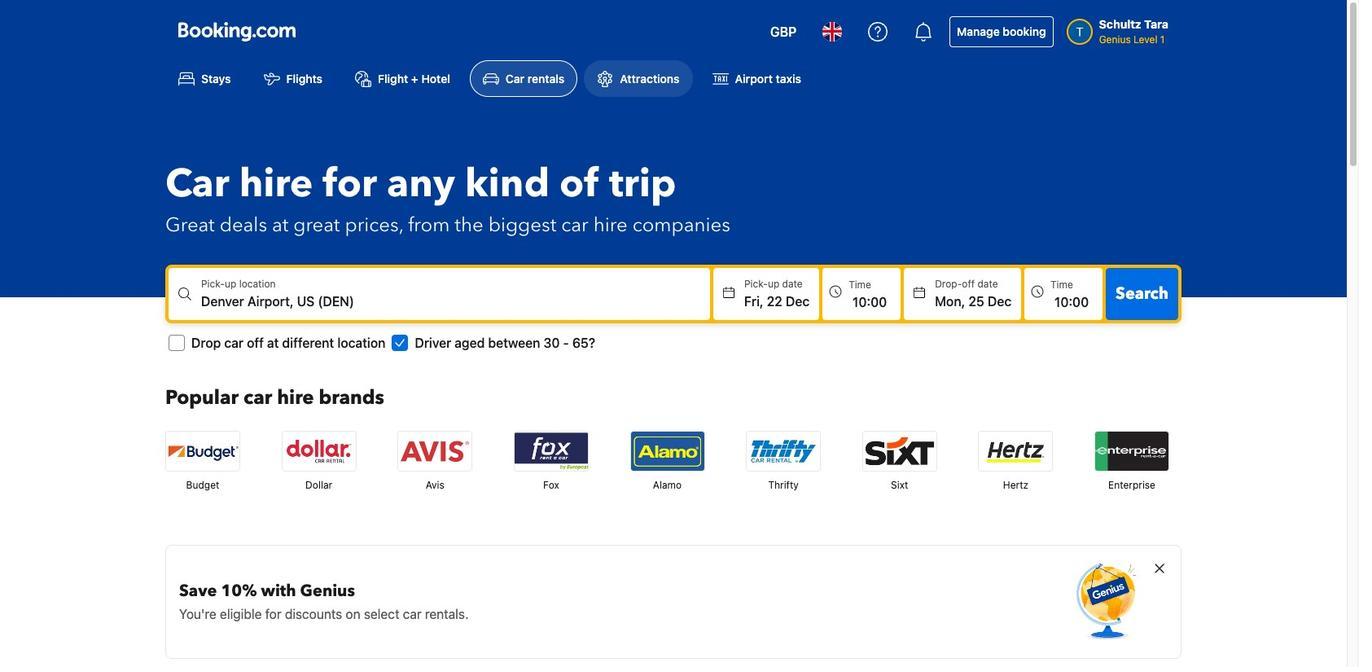 Task type: vqa. For each thing, say whether or not it's contained in the screenshot.
the Car rentals link
yes



Task type: describe. For each thing, give the bounding box(es) containing it.
avis
[[426, 479, 445, 491]]

drop car off at different location
[[191, 336, 386, 350]]

booking
[[1003, 24, 1046, 38]]

25
[[969, 294, 985, 309]]

with
[[261, 580, 296, 602]]

any
[[387, 157, 455, 211]]

hotel
[[421, 72, 450, 86]]

select
[[364, 607, 400, 622]]

car right popular
[[244, 385, 272, 412]]

save 10% with genius you're eligible for discounts on select car rentals.
[[179, 580, 469, 622]]

car inside save 10% with genius you're eligible for discounts on select car rentals.
[[403, 607, 422, 622]]

rentals.
[[425, 607, 469, 622]]

thrifty
[[768, 479, 799, 491]]

stays link
[[165, 60, 244, 97]]

driver
[[415, 336, 451, 350]]

2 vertical spatial hire
[[277, 385, 314, 412]]

great
[[165, 212, 215, 239]]

hertz
[[1003, 479, 1029, 491]]

booking.com online hotel reservations image
[[178, 22, 296, 42]]

flight + hotel link
[[342, 60, 463, 97]]

airport taxis
[[735, 72, 801, 86]]

fri,
[[744, 294, 764, 309]]

popular car hire brands
[[165, 385, 384, 412]]

1 vertical spatial at
[[267, 336, 279, 350]]

car for hire
[[165, 157, 229, 211]]

date for 22
[[782, 278, 803, 290]]

alamo
[[653, 479, 682, 491]]

different
[[282, 336, 334, 350]]

up for pick-up location
[[225, 278, 236, 290]]

car rentals
[[506, 72, 565, 86]]

level
[[1134, 33, 1158, 46]]

gbp
[[771, 24, 797, 39]]

airport taxis link
[[699, 60, 815, 97]]

car rentals link
[[470, 60, 578, 97]]

rentals
[[528, 72, 565, 86]]

airport
[[735, 72, 773, 86]]

of
[[560, 157, 599, 211]]

schultz tara genius level 1
[[1099, 17, 1169, 46]]

biggest
[[488, 212, 557, 239]]

1 vertical spatial hire
[[594, 212, 628, 239]]

1
[[1161, 33, 1165, 46]]

search button
[[1106, 268, 1179, 320]]

pick-up location
[[201, 278, 276, 290]]

car hire for any kind of trip great deals at great prices, from the biggest car hire companies
[[165, 157, 731, 239]]

date for 25
[[978, 278, 998, 290]]

popular
[[165, 385, 239, 412]]

dec for mon, 25 dec
[[988, 294, 1012, 309]]

search
[[1116, 283, 1169, 305]]

+
[[411, 72, 419, 86]]

car right drop
[[224, 336, 244, 350]]

prices,
[[345, 212, 403, 239]]

alamo logo image
[[631, 432, 704, 471]]

budget logo image
[[166, 432, 239, 471]]

driver aged between 30 - 65?
[[415, 336, 595, 350]]

0 vertical spatial location
[[239, 278, 276, 290]]

fox logo image
[[515, 432, 588, 471]]

65?
[[573, 336, 595, 350]]

pick- for pick-up date fri, 22 dec
[[744, 278, 768, 290]]

dec for fri, 22 dec
[[786, 294, 810, 309]]

sixt logo image
[[863, 432, 937, 471]]

pick- for pick-up location
[[201, 278, 225, 290]]

save
[[179, 580, 217, 602]]

flight
[[378, 72, 408, 86]]

1 vertical spatial off
[[247, 336, 264, 350]]

thrifty logo image
[[747, 432, 820, 471]]

10%
[[221, 580, 257, 602]]



Task type: locate. For each thing, give the bounding box(es) containing it.
2 date from the left
[[978, 278, 998, 290]]

date up the 22
[[782, 278, 803, 290]]

manage
[[957, 24, 1000, 38]]

trip
[[609, 157, 677, 211]]

off up the 25
[[962, 278, 975, 290]]

date up the 25
[[978, 278, 998, 290]]

at left great
[[272, 212, 289, 239]]

1 horizontal spatial off
[[962, 278, 975, 290]]

for inside save 10% with genius you're eligible for discounts on select car rentals.
[[265, 607, 282, 622]]

for
[[323, 157, 377, 211], [265, 607, 282, 622]]

date inside drop-off date mon, 25 dec
[[978, 278, 998, 290]]

hire down of
[[594, 212, 628, 239]]

car right select
[[403, 607, 422, 622]]

dec inside pick-up date fri, 22 dec
[[786, 294, 810, 309]]

great
[[293, 212, 340, 239]]

drop
[[191, 336, 221, 350]]

flight + hotel
[[378, 72, 450, 86]]

0 horizontal spatial for
[[265, 607, 282, 622]]

at
[[272, 212, 289, 239], [267, 336, 279, 350]]

up
[[225, 278, 236, 290], [768, 278, 780, 290]]

tara
[[1145, 17, 1169, 31]]

0 vertical spatial off
[[962, 278, 975, 290]]

gbp button
[[761, 12, 807, 51]]

the
[[455, 212, 484, 239]]

avis logo image
[[399, 432, 472, 471]]

drop-
[[935, 278, 962, 290]]

0 vertical spatial genius
[[1099, 33, 1131, 46]]

1 horizontal spatial genius
[[1099, 33, 1131, 46]]

pick-
[[201, 278, 225, 290], [744, 278, 768, 290]]

1 horizontal spatial for
[[323, 157, 377, 211]]

0 horizontal spatial pick-
[[201, 278, 225, 290]]

hire
[[239, 157, 313, 211], [594, 212, 628, 239], [277, 385, 314, 412]]

2 dec from the left
[[988, 294, 1012, 309]]

sixt
[[891, 479, 909, 491]]

for inside car hire for any kind of trip great deals at great prices, from the biggest car hire companies
[[323, 157, 377, 211]]

attractions link
[[584, 60, 693, 97]]

car inside car hire for any kind of trip great deals at great prices, from the biggest car hire companies
[[561, 212, 589, 239]]

1 horizontal spatial location
[[337, 336, 386, 350]]

2 up from the left
[[768, 278, 780, 290]]

mon,
[[935, 294, 966, 309]]

kind
[[465, 157, 550, 211]]

off inside drop-off date mon, 25 dec
[[962, 278, 975, 290]]

manage booking
[[957, 24, 1046, 38]]

0 vertical spatial car
[[506, 72, 525, 86]]

dec right the 22
[[786, 294, 810, 309]]

dec
[[786, 294, 810, 309], [988, 294, 1012, 309]]

you're
[[179, 607, 217, 622]]

deals
[[220, 212, 267, 239]]

for down with
[[265, 607, 282, 622]]

up up the 22
[[768, 278, 780, 290]]

off right drop
[[247, 336, 264, 350]]

off
[[962, 278, 975, 290], [247, 336, 264, 350]]

1 up from the left
[[225, 278, 236, 290]]

hire down drop car off at different location
[[277, 385, 314, 412]]

dollar logo image
[[282, 432, 356, 471]]

1 horizontal spatial pick-
[[744, 278, 768, 290]]

pick- inside pick-up date fri, 22 dec
[[744, 278, 768, 290]]

0 horizontal spatial up
[[225, 278, 236, 290]]

on
[[346, 607, 361, 622]]

eligible
[[220, 607, 262, 622]]

enterprise logo image
[[1096, 432, 1169, 471]]

location
[[239, 278, 276, 290], [337, 336, 386, 350]]

dec right the 25
[[988, 294, 1012, 309]]

car up great
[[165, 157, 229, 211]]

budget
[[186, 479, 219, 491]]

at inside car hire for any kind of trip great deals at great prices, from the biggest car hire companies
[[272, 212, 289, 239]]

-
[[563, 336, 569, 350]]

discounts
[[285, 607, 342, 622]]

brands
[[319, 385, 384, 412]]

pick- up fri,
[[744, 278, 768, 290]]

genius inside 'schultz tara genius level 1'
[[1099, 33, 1131, 46]]

0 horizontal spatial car
[[165, 157, 229, 211]]

up down deals
[[225, 278, 236, 290]]

1 date from the left
[[782, 278, 803, 290]]

22
[[767, 294, 783, 309]]

date
[[782, 278, 803, 290], [978, 278, 998, 290]]

aged
[[455, 336, 485, 350]]

1 pick- from the left
[[201, 278, 225, 290]]

car for rentals
[[506, 72, 525, 86]]

taxis
[[776, 72, 801, 86]]

dollar
[[306, 479, 332, 491]]

Pick-up location field
[[201, 292, 710, 311]]

up for pick-up date fri, 22 dec
[[768, 278, 780, 290]]

manage booking link
[[950, 16, 1054, 47]]

2 pick- from the left
[[744, 278, 768, 290]]

1 horizontal spatial up
[[768, 278, 780, 290]]

from
[[408, 212, 450, 239]]

1 vertical spatial for
[[265, 607, 282, 622]]

drop-off date mon, 25 dec
[[935, 278, 1012, 309]]

date inside pick-up date fri, 22 dec
[[782, 278, 803, 290]]

companies
[[633, 212, 731, 239]]

flights
[[286, 72, 323, 86]]

flights link
[[251, 60, 336, 97]]

car left rentals
[[506, 72, 525, 86]]

location right different
[[337, 336, 386, 350]]

car
[[561, 212, 589, 239], [224, 336, 244, 350], [244, 385, 272, 412], [403, 607, 422, 622]]

car inside car hire for any kind of trip great deals at great prices, from the biggest car hire companies
[[165, 157, 229, 211]]

enterprise
[[1109, 479, 1156, 491]]

30
[[544, 336, 560, 350]]

location down deals
[[239, 278, 276, 290]]

dec inside drop-off date mon, 25 dec
[[988, 294, 1012, 309]]

up inside pick-up date fri, 22 dec
[[768, 278, 780, 290]]

car down of
[[561, 212, 589, 239]]

genius
[[1099, 33, 1131, 46], [300, 580, 355, 602]]

hertz logo image
[[979, 432, 1053, 471]]

1 vertical spatial car
[[165, 157, 229, 211]]

1 dec from the left
[[786, 294, 810, 309]]

schultz
[[1099, 17, 1142, 31]]

pick-up date fri, 22 dec
[[744, 278, 810, 309]]

0 horizontal spatial date
[[782, 278, 803, 290]]

pick- up drop
[[201, 278, 225, 290]]

fox
[[543, 479, 560, 491]]

0 horizontal spatial genius
[[300, 580, 355, 602]]

hire up deals
[[239, 157, 313, 211]]

0 horizontal spatial dec
[[786, 294, 810, 309]]

0 horizontal spatial off
[[247, 336, 264, 350]]

for up the prices,
[[323, 157, 377, 211]]

1 vertical spatial location
[[337, 336, 386, 350]]

genius down 'schultz'
[[1099, 33, 1131, 46]]

between
[[488, 336, 540, 350]]

0 vertical spatial for
[[323, 157, 377, 211]]

genius inside save 10% with genius you're eligible for discounts on select car rentals.
[[300, 580, 355, 602]]

attractions
[[620, 72, 680, 86]]

1 horizontal spatial dec
[[988, 294, 1012, 309]]

0 vertical spatial hire
[[239, 157, 313, 211]]

stays
[[201, 72, 231, 86]]

1 horizontal spatial car
[[506, 72, 525, 86]]

1 vertical spatial genius
[[300, 580, 355, 602]]

car
[[506, 72, 525, 86], [165, 157, 229, 211]]

0 horizontal spatial location
[[239, 278, 276, 290]]

at left different
[[267, 336, 279, 350]]

1 horizontal spatial date
[[978, 278, 998, 290]]

0 vertical spatial at
[[272, 212, 289, 239]]

genius up discounts
[[300, 580, 355, 602]]



